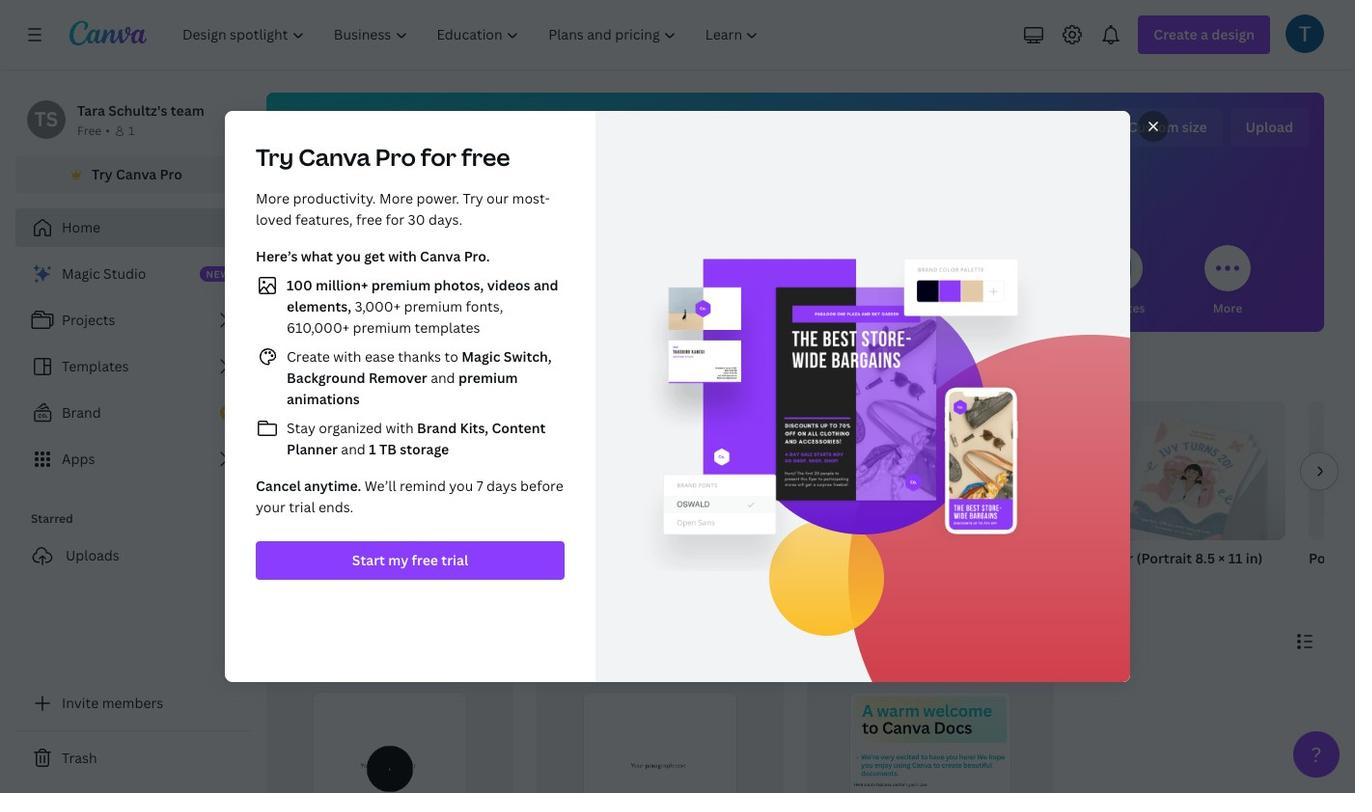 Task type: vqa. For each thing, say whether or not it's contained in the screenshot.
WHITEBOARDS button
yes



Task type: describe. For each thing, give the bounding box(es) containing it.
start my free trial button
[[256, 542, 565, 580]]

canva for try canva pro
[[116, 165, 157, 183]]

today?
[[898, 115, 1006, 156]]

we'll
[[365, 477, 396, 495]]

want
[[355, 363, 397, 386]]

presentation
[[684, 549, 768, 568]]

what
[[585, 115, 667, 156]]

invite members
[[62, 694, 163, 712]]

print products
[[971, 300, 1052, 317]]

get
[[364, 247, 385, 265]]

tara schultz's team
[[77, 101, 204, 120]]

3,000+
[[355, 297, 401, 316]]

flyer (portrait 8.5 × 11 in) group
[[1101, 402, 1286, 593]]

and for and 1 tb storage
[[341, 440, 366, 459]]

social media button
[[760, 232, 831, 332]]

create with ease thanks to
[[287, 348, 462, 366]]

poster (
[[1309, 549, 1355, 568]]

create
[[287, 348, 330, 366]]

apps
[[62, 450, 95, 468]]

will
[[673, 115, 722, 156]]

try inside more productivity. more power. try our most- loved features, free for 30 days.
[[463, 189, 483, 208]]

flyer (portrait 8.5 × 11 in)
[[1101, 549, 1263, 568]]

more productivity. more power. try our most- loved features, free for 30 days.
[[256, 189, 550, 229]]

and inside 100 million+ premium photos, videos and elements,
[[534, 276, 559, 294]]

features,
[[295, 210, 353, 229]]

brand kits, content planner
[[287, 419, 546, 459]]

my
[[388, 551, 409, 570]]

whiteboard
[[475, 549, 552, 568]]

tara
[[77, 101, 105, 120]]

presentation (16:9)
[[684, 549, 809, 568]]

premium inside 100 million+ premium photos, videos and elements,
[[371, 276, 431, 294]]

videos
[[885, 300, 923, 317]]

more for more
[[1213, 300, 1243, 317]]

0 vertical spatial 1
[[128, 123, 134, 139]]

610,000+
[[287, 319, 350, 337]]

background
[[287, 369, 365, 387]]

switch,
[[504, 348, 552, 366]]

trash link
[[15, 740, 251, 778]]

3,000+ premium fonts, 610,000+ premium templates
[[287, 297, 503, 337]]

for you
[[342, 300, 384, 317]]

doc
[[266, 549, 293, 568]]

power.
[[416, 189, 460, 208]]

30
[[408, 210, 425, 229]]

0 vertical spatial free
[[461, 141, 510, 173]]

websites button
[[1094, 232, 1145, 332]]

we'll remind you 7 days before your trial ends.
[[256, 477, 564, 517]]

before
[[520, 477, 564, 495]]

content
[[492, 419, 546, 437]]

invite
[[62, 694, 99, 712]]

new
[[206, 267, 230, 281]]

free inside more productivity. more power. try our most- loved features, free for 30 days.
[[356, 210, 382, 229]]

trial inside button
[[441, 551, 468, 570]]

×
[[1219, 549, 1226, 568]]

social
[[760, 300, 794, 317]]

100 million+ premium photos, videos and elements,
[[287, 276, 559, 316]]

premium inside the premium animations
[[459, 369, 518, 387]]

instagram post (square) group
[[892, 402, 1077, 593]]

canva for try canva pro for free
[[299, 141, 371, 173]]

your
[[256, 498, 286, 517]]

flyer
[[1101, 549, 1134, 568]]

top level navigation element
[[170, 15, 776, 54]]

try for try canva pro for free
[[256, 141, 294, 173]]

1 vertical spatial 1
[[369, 440, 376, 459]]

you might want to try...
[[266, 363, 461, 386]]

whiteboards
[[543, 300, 615, 317]]

pro.
[[464, 247, 490, 265]]

for you button
[[340, 232, 386, 332]]

brand for brand kits, content planner
[[417, 419, 457, 437]]

premium animations
[[287, 369, 518, 408]]

and for and
[[427, 369, 459, 387]]

projects
[[62, 311, 115, 329]]

free
[[77, 123, 102, 139]]

poster
[[1309, 549, 1352, 568]]

our
[[487, 189, 509, 208]]

more for more productivity. more power. try our most- loved features, free for 30 days.
[[256, 189, 290, 208]]

projects link
[[15, 301, 251, 340]]

team
[[171, 101, 204, 120]]

1 horizontal spatial to
[[445, 348, 458, 366]]

11
[[1229, 549, 1243, 568]]

free inside button
[[412, 551, 438, 570]]

group for flyer (portrait 8.5 × 11 in)
[[1101, 402, 1286, 547]]

home
[[62, 218, 101, 237]]

tb
[[379, 440, 397, 459]]

list containing 100 million+ premium photos, videos and elements,
[[256, 274, 565, 461]]

premium down 3,000+
[[353, 319, 411, 337]]

here's what you get with canva pro.
[[256, 247, 490, 265]]

productivity.
[[293, 189, 376, 208]]

brand link
[[15, 394, 251, 433]]

you
[[266, 363, 298, 386]]

group for instagram post (square)
[[892, 402, 1077, 541]]

most-
[[512, 189, 550, 208]]

you for what
[[336, 247, 361, 265]]

stay
[[287, 419, 316, 437]]

days
[[487, 477, 517, 495]]

0 vertical spatial with
[[388, 247, 417, 265]]

pro for try canva pro for free
[[375, 141, 416, 173]]

list containing magic studio
[[15, 255, 251, 479]]



Task type: locate. For each thing, give the bounding box(es) containing it.
pro up more productivity. more power. try our most- loved features, free for 30 days.
[[375, 141, 416, 173]]

canva up photos,
[[420, 247, 461, 265]]

tara schultz's team element
[[27, 100, 66, 139]]

stay organized with
[[287, 419, 417, 437]]

(16:9)
[[771, 549, 809, 568]]

try for try canva pro
[[92, 165, 113, 183]]

million+
[[316, 276, 368, 294]]

0 horizontal spatial for
[[386, 210, 405, 229]]

premium up templates at the left
[[404, 297, 463, 316]]

try
[[256, 141, 294, 173], [92, 165, 113, 183], [463, 189, 483, 208]]

2 group from the left
[[475, 402, 660, 541]]

4 group from the left
[[892, 402, 1077, 541]]

doc group
[[266, 402, 452, 593]]

1 horizontal spatial and
[[427, 369, 459, 387]]

0 horizontal spatial free
[[356, 210, 382, 229]]

trial down cancel anytime.
[[289, 498, 315, 517]]

group for whiteboard
[[475, 402, 660, 541]]

cancel anytime.
[[256, 477, 361, 495]]

1 vertical spatial magic
[[462, 348, 501, 366]]

0 horizontal spatial try
[[92, 165, 113, 183]]

you inside button
[[363, 300, 384, 317]]

canva up productivity.
[[299, 141, 371, 173]]

presentations button
[[648, 232, 727, 332]]

kits,
[[460, 419, 489, 437]]

2 vertical spatial free
[[412, 551, 438, 570]]

instagram
[[892, 549, 958, 568]]

tara schultz's team image
[[27, 100, 66, 139]]

brand for brand
[[62, 404, 101, 422]]

1 horizontal spatial list
[[256, 274, 565, 461]]

post
[[961, 549, 991, 568]]

for
[[421, 141, 457, 173], [386, 210, 405, 229]]

days.
[[429, 210, 463, 229]]

1
[[128, 123, 134, 139], [369, 440, 376, 459]]

brand inside brand kits, content planner
[[417, 419, 457, 437]]

7
[[477, 477, 483, 495]]

for left 30
[[386, 210, 405, 229]]

0 horizontal spatial trial
[[289, 498, 315, 517]]

magic for studio
[[62, 265, 100, 283]]

0 horizontal spatial brand
[[62, 404, 101, 422]]

free up "our"
[[461, 141, 510, 173]]

premium
[[371, 276, 431, 294], [404, 297, 463, 316], [353, 319, 411, 337], [459, 369, 518, 387]]

1 vertical spatial free
[[356, 210, 382, 229]]

for inside more productivity. more power. try our most- loved features, free for 30 days.
[[386, 210, 405, 229]]

magic right 'try...'
[[462, 348, 501, 366]]

brand up apps
[[62, 404, 101, 422]]

anytime.
[[304, 477, 361, 495]]

start
[[352, 551, 385, 570]]

and right videos
[[534, 276, 559, 294]]

organized
[[319, 419, 382, 437]]

1 horizontal spatial trial
[[441, 551, 468, 570]]

pro
[[375, 141, 416, 173], [160, 165, 182, 183]]

uploads
[[66, 546, 120, 565]]

pro for try canva pro
[[160, 165, 182, 183]]

group for presentation (16:9)
[[684, 402, 869, 541]]

what
[[301, 247, 333, 265]]

1 horizontal spatial magic
[[462, 348, 501, 366]]

1 horizontal spatial more
[[379, 189, 413, 208]]

for
[[342, 300, 360, 317]]

starred
[[31, 511, 73, 527]]

ends.
[[319, 498, 353, 517]]

schultz's
[[108, 101, 168, 120]]

elements,
[[287, 297, 351, 316]]

1 horizontal spatial free
[[412, 551, 438, 570]]

2 horizontal spatial more
[[1213, 300, 1243, 317]]

free right my
[[412, 551, 438, 570]]

2 vertical spatial and
[[341, 440, 366, 459]]

•
[[105, 123, 110, 139]]

to left 'try...'
[[401, 363, 419, 386]]

1 vertical spatial trial
[[441, 551, 468, 570]]

docs button
[[448, 232, 494, 332]]

videos button
[[880, 232, 927, 332]]

0 vertical spatial trial
[[289, 498, 315, 517]]

whiteboard group
[[475, 402, 660, 593]]

0 vertical spatial and
[[534, 276, 559, 294]]

1 horizontal spatial pro
[[375, 141, 416, 173]]

more inside "button"
[[1213, 300, 1243, 317]]

brand inside brand link
[[62, 404, 101, 422]]

thanks
[[398, 348, 441, 366]]

0 horizontal spatial canva
[[116, 165, 157, 183]]

try...
[[423, 363, 461, 386]]

8.5
[[1196, 549, 1216, 568]]

trial right my
[[441, 551, 468, 570]]

2 horizontal spatial canva
[[420, 247, 461, 265]]

and
[[534, 276, 559, 294], [427, 369, 459, 387], [341, 440, 366, 459]]

fonts,
[[466, 297, 503, 316]]

videos
[[487, 276, 531, 294]]

ease
[[365, 348, 395, 366]]

1 horizontal spatial brand
[[417, 419, 457, 437]]

products
[[1001, 300, 1052, 317]]

members
[[102, 694, 163, 712]]

presentation (16:9) group
[[684, 402, 869, 593]]

and down stay organized with
[[341, 440, 366, 459]]

pro up home link
[[160, 165, 182, 183]]

uploads link
[[15, 537, 251, 575]]

magic for switch,
[[462, 348, 501, 366]]

canva up home link
[[116, 165, 157, 183]]

instagram post (square)
[[892, 549, 1049, 568]]

1 vertical spatial with
[[333, 348, 362, 366]]

free •
[[77, 123, 110, 139]]

try up loved
[[256, 141, 294, 173]]

and down thanks at left
[[427, 369, 459, 387]]

try inside button
[[92, 165, 113, 183]]

in)
[[1246, 549, 1263, 568]]

uploads button
[[15, 537, 251, 575]]

home link
[[15, 209, 251, 247]]

you left get on the left top
[[336, 247, 361, 265]]

to
[[445, 348, 458, 366], [401, 363, 419, 386]]

2 vertical spatial with
[[386, 419, 414, 437]]

group
[[266, 402, 452, 541], [475, 402, 660, 541], [684, 402, 869, 541], [892, 402, 1077, 541], [1101, 402, 1286, 547]]

1 left tb
[[369, 440, 376, 459]]

magic studio
[[62, 265, 146, 283]]

print products button
[[971, 232, 1052, 332]]

you for remind
[[449, 477, 473, 495]]

you right the for
[[363, 300, 384, 317]]

presentations
[[648, 300, 727, 317]]

try left "our"
[[463, 189, 483, 208]]

canva inside button
[[116, 165, 157, 183]]

0 vertical spatial magic
[[62, 265, 100, 283]]

print
[[971, 300, 999, 317]]

for up power.
[[421, 141, 457, 173]]

0 horizontal spatial more
[[256, 189, 290, 208]]

(portrait
[[1137, 549, 1192, 568]]

you inside we'll remind you 7 days before your trial ends.
[[449, 477, 473, 495]]

templates
[[415, 319, 480, 337]]

1 group from the left
[[266, 402, 452, 541]]

1 horizontal spatial try
[[256, 141, 294, 173]]

0 horizontal spatial and
[[341, 440, 366, 459]]

brand up storage
[[417, 419, 457, 437]]

list
[[15, 255, 251, 479], [256, 274, 565, 461]]

storage
[[400, 440, 449, 459]]

with
[[388, 247, 417, 265], [333, 348, 362, 366], [386, 419, 414, 437]]

free up here's what you get with canva pro.
[[356, 210, 382, 229]]

premium up 3,000+
[[371, 276, 431, 294]]

3 group from the left
[[684, 402, 869, 541]]

animations
[[287, 390, 360, 408]]

whiteboards button
[[543, 232, 615, 332]]

(
[[1355, 549, 1355, 568]]

0 horizontal spatial magic
[[62, 265, 100, 283]]

studio
[[103, 265, 146, 283]]

0 horizontal spatial list
[[15, 255, 251, 479]]

2 horizontal spatial free
[[461, 141, 510, 173]]

1 down schultz's
[[128, 123, 134, 139]]

try down •
[[92, 165, 113, 183]]

docs
[[457, 300, 485, 317]]

media
[[797, 300, 831, 317]]

you right "will"
[[729, 115, 786, 156]]

here's
[[256, 247, 298, 265]]

1 horizontal spatial canva
[[299, 141, 371, 173]]

None search field
[[506, 180, 1085, 218]]

1 horizontal spatial for
[[421, 141, 457, 173]]

try canva pro for free
[[256, 141, 510, 173]]

with right get on the left top
[[388, 247, 417, 265]]

0 horizontal spatial pro
[[160, 165, 182, 183]]

1 horizontal spatial 1
[[369, 440, 376, 459]]

start my free trial
[[352, 551, 468, 570]]

premium down switch,
[[459, 369, 518, 387]]

0 vertical spatial for
[[421, 141, 457, 173]]

100
[[287, 276, 313, 294]]

1 vertical spatial and
[[427, 369, 459, 387]]

planner
[[287, 440, 338, 459]]

5 group from the left
[[1101, 402, 1286, 547]]

1 vertical spatial for
[[386, 210, 405, 229]]

and 1 tb storage
[[338, 440, 449, 459]]

to down templates at the left
[[445, 348, 458, 366]]

group for doc
[[266, 402, 452, 541]]

with up and 1 tb storage
[[386, 419, 414, 437]]

pro inside try canva pro button
[[160, 165, 182, 183]]

2 horizontal spatial try
[[463, 189, 483, 208]]

with up background
[[333, 348, 362, 366]]

photos,
[[434, 276, 484, 294]]

you
[[729, 115, 786, 156], [336, 247, 361, 265], [363, 300, 384, 317], [449, 477, 473, 495]]

you left 7 at left bottom
[[449, 477, 473, 495]]

magic left the studio
[[62, 265, 100, 283]]

templates link
[[15, 348, 251, 386]]

0 horizontal spatial to
[[401, 363, 419, 386]]

magic inside magic switch, background remover
[[462, 348, 501, 366]]

trial inside we'll remind you 7 days before your trial ends.
[[289, 498, 315, 517]]

you for will
[[729, 115, 786, 156]]

0 horizontal spatial 1
[[128, 123, 134, 139]]

2 horizontal spatial and
[[534, 276, 559, 294]]



